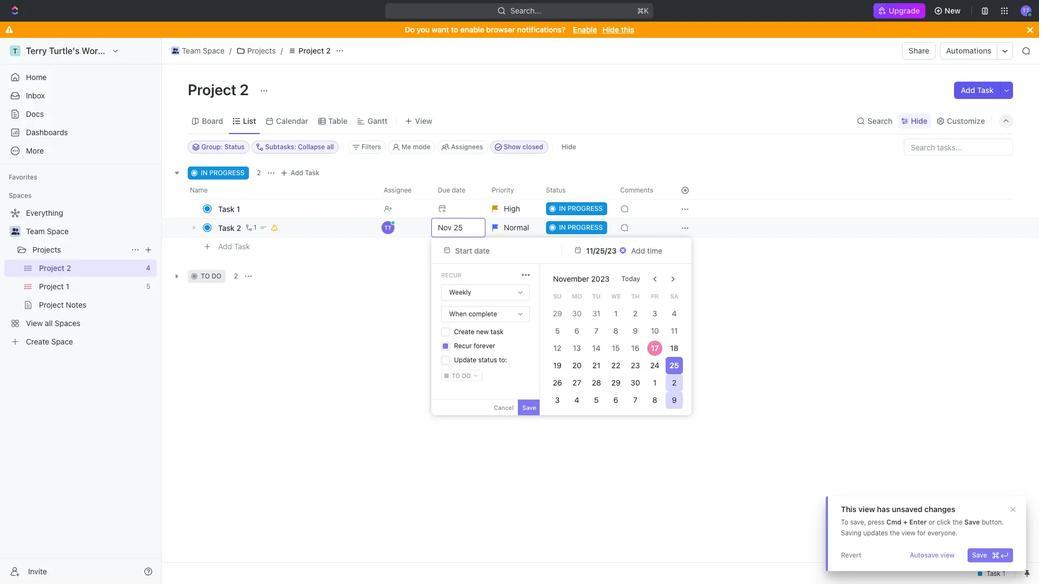 Task type: vqa. For each thing, say whether or not it's contained in the screenshot.
complete
yes



Task type: describe. For each thing, give the bounding box(es) containing it.
automations button
[[942, 43, 998, 59]]

project 2 inside "link"
[[299, 46, 331, 55]]

19
[[554, 361, 562, 370]]

space inside sidebar navigation
[[47, 227, 69, 236]]

to
[[842, 519, 849, 527]]

1 vertical spatial 5
[[595, 396, 599, 405]]

project inside "link"
[[299, 46, 324, 55]]

save inside button
[[973, 552, 988, 560]]

23
[[631, 361, 640, 370]]

+
[[904, 519, 908, 527]]

tu
[[593, 293, 601, 300]]

november
[[554, 275, 590, 284]]

today button
[[615, 271, 647, 288]]

1 vertical spatial to
[[201, 272, 210, 281]]

create
[[454, 328, 475, 336]]

task 1 link
[[216, 201, 375, 217]]

board link
[[200, 113, 223, 129]]

project 2 link
[[285, 44, 334, 57]]

16
[[632, 344, 640, 353]]

invite
[[28, 567, 47, 577]]

1 button
[[243, 223, 259, 233]]

autosave view
[[911, 552, 956, 560]]

create new task
[[454, 328, 504, 336]]

recur for recur forever
[[454, 342, 472, 350]]

share button
[[903, 42, 937, 60]]

0 vertical spatial 3
[[653, 309, 658, 318]]

0 horizontal spatial 4
[[575, 396, 580, 405]]

cancel
[[494, 405, 514, 412]]

18
[[671, 344, 679, 353]]

1 / from the left
[[230, 46, 232, 55]]

new
[[477, 328, 489, 336]]

status
[[479, 356, 497, 365]]

0 horizontal spatial 6
[[575, 327, 580, 336]]

recur forever
[[454, 342, 496, 350]]

revert
[[842, 552, 862, 560]]

favorites
[[9, 173, 37, 181]]

save inside this view has unsaved changes to save, press cmd + enter or click the save button. saving updates the view for everyone.
[[965, 519, 981, 527]]

updates
[[864, 530, 889, 538]]

table
[[329, 116, 348, 125]]

today
[[622, 275, 641, 283]]

1 vertical spatial add task
[[291, 169, 320, 177]]

0 vertical spatial 7
[[595, 327, 599, 336]]

view for this
[[859, 505, 876, 515]]

table link
[[326, 113, 348, 129]]

docs link
[[4, 106, 157, 123]]

favorites button
[[4, 171, 42, 184]]

0 vertical spatial add task button
[[955, 82, 1001, 99]]

cmd
[[887, 519, 902, 527]]

dashboards link
[[4, 124, 157, 141]]

0 vertical spatial save
[[523, 405, 537, 412]]

2 horizontal spatial add task
[[962, 86, 994, 95]]

0 horizontal spatial to do
[[201, 272, 222, 281]]

1 vertical spatial 3
[[556, 396, 560, 405]]

share
[[909, 46, 930, 55]]

in progress
[[201, 169, 245, 177]]

gantt link
[[366, 113, 388, 129]]

new button
[[930, 2, 968, 19]]

autosave view button
[[906, 549, 960, 563]]

in
[[201, 169, 208, 177]]

changes
[[925, 505, 956, 515]]

12
[[554, 344, 562, 353]]

21
[[593, 361, 601, 370]]

0 horizontal spatial project
[[188, 81, 237, 99]]

forever
[[474, 342, 496, 350]]

task down task 1
[[218, 223, 235, 233]]

this
[[842, 505, 857, 515]]

list link
[[241, 113, 256, 129]]

when complete button
[[442, 307, 530, 322]]

su
[[554, 293, 562, 300]]

1 vertical spatial 7
[[634, 396, 638, 405]]

1 horizontal spatial user group image
[[172, 48, 179, 54]]

task up customize
[[978, 86, 994, 95]]

inbox link
[[4, 87, 157, 105]]

26
[[553, 379, 562, 388]]

1 horizontal spatial 29
[[612, 379, 621, 388]]

this view has unsaved changes to save, press cmd + enter or click the save button. saving updates the view for everyone.
[[842, 505, 1005, 538]]

enter
[[910, 519, 928, 527]]

inbox
[[26, 91, 45, 100]]

search button
[[854, 113, 896, 129]]

or
[[929, 519, 936, 527]]

add for top 'add task' 'button'
[[962, 86, 976, 95]]

enable
[[461, 25, 485, 34]]

upgrade link
[[874, 3, 926, 18]]

0 horizontal spatial add task button
[[213, 240, 255, 253]]

complete
[[469, 310, 497, 318]]

0 horizontal spatial the
[[891, 530, 900, 538]]

1 vertical spatial add task button
[[278, 167, 324, 180]]

has
[[878, 505, 891, 515]]

notifications?
[[518, 25, 566, 34]]

20
[[573, 361, 582, 370]]

1 horizontal spatial view
[[902, 530, 916, 538]]

saving
[[842, 530, 862, 538]]

1 horizontal spatial projects link
[[234, 44, 279, 57]]

task up task 1 link
[[305, 169, 320, 177]]

november 2023
[[554, 275, 610, 284]]

customize
[[948, 116, 986, 125]]

you
[[417, 25, 430, 34]]

projects link inside tree
[[32, 242, 127, 259]]

do
[[405, 25, 415, 34]]



Task type: locate. For each thing, give the bounding box(es) containing it.
5
[[556, 327, 560, 336], [595, 396, 599, 405]]

28
[[592, 379, 601, 388]]

1 horizontal spatial 9
[[672, 396, 677, 405]]

31
[[593, 309, 601, 318]]

6 down 22
[[614, 396, 619, 405]]

1 vertical spatial view
[[902, 530, 916, 538]]

0 vertical spatial space
[[203, 46, 225, 55]]

0 vertical spatial to
[[451, 25, 459, 34]]

0 vertical spatial 6
[[575, 327, 580, 336]]

update
[[454, 356, 477, 365]]

0 vertical spatial team space
[[182, 46, 225, 55]]

1 vertical spatial projects link
[[32, 242, 127, 259]]

task down 1 button
[[234, 242, 250, 251]]

gantt
[[368, 116, 388, 125]]

1 vertical spatial 29
[[612, 379, 621, 388]]

0 vertical spatial do
[[212, 272, 222, 281]]

Add time text field
[[632, 246, 664, 255]]

task up task 2
[[218, 204, 235, 214]]

recur down create
[[454, 342, 472, 350]]

Due date text field
[[587, 246, 618, 255]]

2 vertical spatial add
[[218, 242, 232, 251]]

home link
[[4, 69, 157, 86]]

user group image
[[172, 48, 179, 54], [11, 229, 19, 235]]

view up save,
[[859, 505, 876, 515]]

add for the left 'add task' 'button'
[[218, 242, 232, 251]]

progress
[[209, 169, 245, 177]]

0 vertical spatial recur
[[441, 272, 462, 279]]

to do
[[201, 272, 222, 281], [452, 373, 471, 380]]

2 / from the left
[[281, 46, 283, 55]]

do inside dropdown button
[[462, 373, 471, 380]]

1 horizontal spatial 5
[[595, 396, 599, 405]]

1 horizontal spatial 4
[[672, 309, 677, 318]]

1 vertical spatial team space
[[26, 227, 69, 236]]

0 vertical spatial projects
[[247, 46, 276, 55]]

0 horizontal spatial /
[[230, 46, 232, 55]]

2 vertical spatial add task button
[[213, 240, 255, 253]]

add task button up task 1 link
[[278, 167, 324, 180]]

to do down task 2
[[201, 272, 222, 281]]

to do inside dropdown button
[[452, 373, 471, 380]]

8 down 24
[[653, 396, 658, 405]]

1 horizontal spatial team space link
[[168, 44, 227, 57]]

0 horizontal spatial 5
[[556, 327, 560, 336]]

save,
[[851, 519, 867, 527]]

team space inside sidebar navigation
[[26, 227, 69, 236]]

add down task 2
[[218, 242, 232, 251]]

30 down 23
[[631, 379, 641, 388]]

2 horizontal spatial add task button
[[955, 82, 1001, 99]]

hide button
[[558, 141, 581, 154]]

team space link
[[168, 44, 227, 57], [26, 223, 155, 240]]

⌘k
[[638, 6, 650, 15]]

team space link inside tree
[[26, 223, 155, 240]]

add task down task 2
[[218, 242, 250, 251]]

6 up the 13
[[575, 327, 580, 336]]

for
[[918, 530, 927, 538]]

search...
[[511, 6, 542, 15]]

1 horizontal spatial 30
[[631, 379, 641, 388]]

22
[[612, 361, 621, 370]]

3 up 10 at the bottom right of the page
[[653, 309, 658, 318]]

2023
[[592, 275, 610, 284]]

autosave
[[911, 552, 939, 560]]

save left button.
[[965, 519, 981, 527]]

1 vertical spatial 9
[[672, 396, 677, 405]]

assignees
[[451, 143, 484, 151]]

recur for recur
[[441, 272, 462, 279]]

0 horizontal spatial project 2
[[188, 81, 252, 99]]

board
[[202, 116, 223, 125]]

0 horizontal spatial 30
[[573, 309, 582, 318]]

29 down su
[[553, 309, 562, 318]]

unsaved
[[893, 505, 923, 515]]

2 vertical spatial to
[[452, 373, 461, 380]]

fr
[[652, 293, 659, 300]]

1 vertical spatial save
[[965, 519, 981, 527]]

1 horizontal spatial 6
[[614, 396, 619, 405]]

0 horizontal spatial 8
[[614, 327, 619, 336]]

1 down we
[[615, 309, 618, 318]]

do down task 2
[[212, 272, 222, 281]]

0 horizontal spatial 3
[[556, 396, 560, 405]]

4 down 27
[[575, 396, 580, 405]]

4 up 11
[[672, 309, 677, 318]]

view down everyone.
[[941, 552, 956, 560]]

0 vertical spatial add
[[962, 86, 976, 95]]

add task button up customize
[[955, 82, 1001, 99]]

0 vertical spatial 8
[[614, 327, 619, 336]]

2 vertical spatial view
[[941, 552, 956, 560]]

0 horizontal spatial team space link
[[26, 223, 155, 240]]

/
[[230, 46, 232, 55], [281, 46, 283, 55]]

1 vertical spatial team space link
[[26, 223, 155, 240]]

10
[[651, 327, 659, 336]]

1 vertical spatial 4
[[575, 396, 580, 405]]

1 vertical spatial 6
[[614, 396, 619, 405]]

spaces
[[9, 192, 32, 200]]

the right click
[[953, 519, 963, 527]]

0 vertical spatial project 2
[[299, 46, 331, 55]]

1 down 24
[[654, 379, 657, 388]]

0 vertical spatial 29
[[553, 309, 562, 318]]

task 2
[[218, 223, 241, 233]]

24
[[651, 361, 660, 370]]

automations
[[947, 46, 992, 55]]

0 horizontal spatial projects
[[32, 245, 61, 255]]

8 up 15
[[614, 327, 619, 336]]

5 down 28
[[595, 396, 599, 405]]

when complete
[[450, 310, 497, 318]]

weekly button
[[442, 285, 530, 301]]

add task
[[962, 86, 994, 95], [291, 169, 320, 177], [218, 242, 250, 251]]

0 vertical spatial team space link
[[168, 44, 227, 57]]

14
[[593, 344, 601, 353]]

add task button
[[955, 82, 1001, 99], [278, 167, 324, 180], [213, 240, 255, 253]]

0 horizontal spatial do
[[212, 272, 222, 281]]

1 vertical spatial recur
[[454, 342, 472, 350]]

30 down the mo
[[573, 309, 582, 318]]

tree inside sidebar navigation
[[4, 205, 157, 351]]

7 up 14
[[595, 327, 599, 336]]

hide inside button
[[562, 143, 577, 151]]

view inside button
[[941, 552, 956, 560]]

to inside dropdown button
[[452, 373, 461, 380]]

save down button.
[[973, 552, 988, 560]]

tree containing team space
[[4, 205, 157, 351]]

press
[[869, 519, 885, 527]]

1 horizontal spatial add task
[[291, 169, 320, 177]]

3
[[653, 309, 658, 318], [556, 396, 560, 405]]

0 vertical spatial add task
[[962, 86, 994, 95]]

projects
[[247, 46, 276, 55], [32, 245, 61, 255]]

2 vertical spatial add task
[[218, 242, 250, 251]]

add task up customize
[[962, 86, 994, 95]]

when
[[450, 310, 467, 318]]

4
[[672, 309, 677, 318], [575, 396, 580, 405]]

1 horizontal spatial team space
[[182, 46, 225, 55]]

0 horizontal spatial team space
[[26, 227, 69, 236]]

1 inside button
[[254, 224, 257, 232]]

0 vertical spatial project
[[299, 46, 324, 55]]

0 vertical spatial 4
[[672, 309, 677, 318]]

1 horizontal spatial add
[[291, 169, 303, 177]]

team inside sidebar navigation
[[26, 227, 45, 236]]

the down cmd
[[891, 530, 900, 538]]

space
[[203, 46, 225, 55], [47, 227, 69, 236]]

1 right task 2
[[254, 224, 257, 232]]

9
[[633, 327, 638, 336], [672, 396, 677, 405]]

9 up 16
[[633, 327, 638, 336]]

add task up task 1 link
[[291, 169, 320, 177]]

weekly
[[450, 289, 472, 297]]

do you want to enable browser notifications? enable hide this
[[405, 25, 635, 34]]

do
[[212, 272, 222, 281], [462, 373, 471, 380]]

user group image inside sidebar navigation
[[11, 229, 19, 235]]

2 inside "link"
[[326, 46, 331, 55]]

to:
[[499, 356, 507, 365]]

0 horizontal spatial 29
[[553, 309, 562, 318]]

2 horizontal spatial hide
[[912, 116, 928, 125]]

9 down 25
[[672, 396, 677, 405]]

projects link
[[234, 44, 279, 57], [32, 242, 127, 259]]

0 vertical spatial 30
[[573, 309, 582, 318]]

1 vertical spatial projects
[[32, 245, 61, 255]]

enable
[[573, 25, 598, 34]]

revert button
[[837, 549, 866, 563]]

view down + on the bottom right
[[902, 530, 916, 538]]

1 vertical spatial project 2
[[188, 81, 252, 99]]

add up customize
[[962, 86, 976, 95]]

2 horizontal spatial add
[[962, 86, 976, 95]]

1 horizontal spatial project 2
[[299, 46, 331, 55]]

everyone.
[[928, 530, 958, 538]]

view for autosave
[[941, 552, 956, 560]]

1 horizontal spatial 8
[[653, 396, 658, 405]]

3 down 26
[[556, 396, 560, 405]]

we
[[612, 293, 621, 300]]

sa
[[671, 293, 679, 300]]

0 vertical spatial view
[[859, 505, 876, 515]]

11
[[671, 327, 678, 336]]

7 down 23
[[634, 396, 638, 405]]

hide button
[[899, 113, 931, 129]]

1 vertical spatial space
[[47, 227, 69, 236]]

1 vertical spatial 30
[[631, 379, 641, 388]]

calendar link
[[274, 113, 309, 129]]

to do down "update"
[[452, 373, 471, 380]]

1 vertical spatial to do
[[452, 373, 471, 380]]

mo
[[572, 293, 582, 300]]

do down "update"
[[462, 373, 471, 380]]

button.
[[983, 519, 1005, 527]]

hide inside dropdown button
[[912, 116, 928, 125]]

project 2
[[299, 46, 331, 55], [188, 81, 252, 99]]

1 horizontal spatial team
[[182, 46, 201, 55]]

17
[[651, 344, 659, 353]]

0 vertical spatial team
[[182, 46, 201, 55]]

0 vertical spatial 9
[[633, 327, 638, 336]]

save right cancel
[[523, 405, 537, 412]]

1 horizontal spatial project
[[299, 46, 324, 55]]

assignees button
[[438, 141, 488, 154]]

1 horizontal spatial do
[[462, 373, 471, 380]]

1 horizontal spatial the
[[953, 519, 963, 527]]

2 vertical spatial hide
[[562, 143, 577, 151]]

1 horizontal spatial projects
[[247, 46, 276, 55]]

15
[[612, 344, 620, 353]]

0 horizontal spatial 9
[[633, 327, 638, 336]]

1 vertical spatial the
[[891, 530, 900, 538]]

0 vertical spatial hide
[[603, 25, 620, 34]]

new
[[945, 6, 961, 15]]

1 horizontal spatial hide
[[603, 25, 620, 34]]

search
[[868, 116, 893, 125]]

recur up weekly
[[441, 272, 462, 279]]

1 vertical spatial user group image
[[11, 229, 19, 235]]

Search tasks... text field
[[905, 139, 1013, 155]]

1 vertical spatial 8
[[653, 396, 658, 405]]

1 vertical spatial project
[[188, 81, 237, 99]]

customize button
[[934, 113, 989, 129]]

1 horizontal spatial add task button
[[278, 167, 324, 180]]

team space
[[182, 46, 225, 55], [26, 227, 69, 236]]

0 vertical spatial 5
[[556, 327, 560, 336]]

sidebar navigation
[[0, 38, 162, 585]]

save button
[[969, 549, 1014, 563]]

29 down 22
[[612, 379, 621, 388]]

add up task 1 link
[[291, 169, 303, 177]]

1 vertical spatial hide
[[912, 116, 928, 125]]

browser
[[487, 25, 516, 34]]

1 vertical spatial add
[[291, 169, 303, 177]]

tree
[[4, 205, 157, 351]]

1 up task 2
[[237, 204, 240, 214]]

2 vertical spatial save
[[973, 552, 988, 560]]

add task button down task 2
[[213, 240, 255, 253]]

project
[[299, 46, 324, 55], [188, 81, 237, 99]]

1
[[237, 204, 240, 214], [254, 224, 257, 232], [615, 309, 618, 318], [654, 379, 657, 388]]

Start date text field
[[456, 246, 545, 255]]

0 horizontal spatial add
[[218, 242, 232, 251]]

projects inside tree
[[32, 245, 61, 255]]

5 up the 12
[[556, 327, 560, 336]]

1 horizontal spatial space
[[203, 46, 225, 55]]

1 horizontal spatial to do
[[452, 373, 471, 380]]

0 vertical spatial user group image
[[172, 48, 179, 54]]

want
[[432, 25, 449, 34]]



